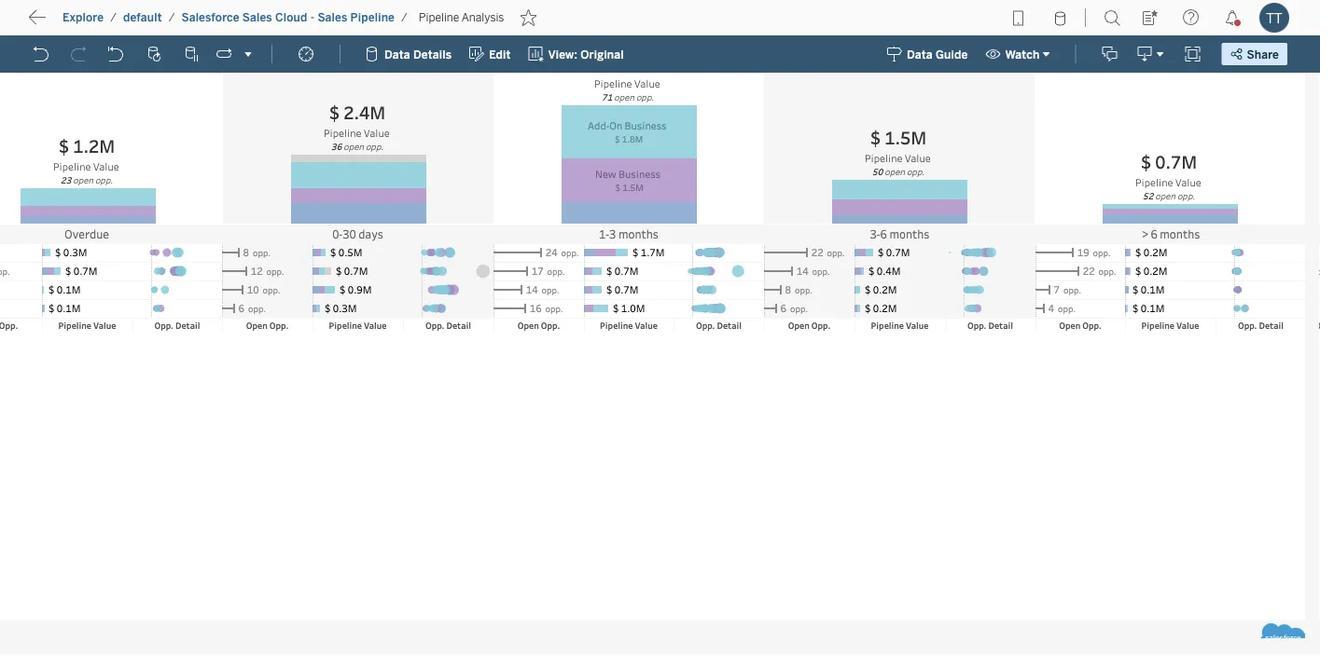 Task type: vqa. For each thing, say whether or not it's contained in the screenshot.
PIPELINE
yes



Task type: locate. For each thing, give the bounding box(es) containing it.
2 horizontal spatial /
[[401, 11, 408, 24]]

pipeline left "analysis" on the top left of the page
[[419, 11, 459, 24]]

1 sales from the left
[[242, 11, 272, 24]]

2 pipeline from the left
[[419, 11, 459, 24]]

1 horizontal spatial pipeline
[[419, 11, 459, 24]]

0 horizontal spatial pipeline
[[350, 11, 395, 24]]

/ right default
[[169, 11, 175, 24]]

2 / from the left
[[169, 11, 175, 24]]

default
[[123, 11, 162, 24]]

sales right -
[[318, 11, 347, 24]]

pipeline
[[350, 11, 395, 24], [419, 11, 459, 24]]

sales left cloud
[[242, 11, 272, 24]]

-
[[310, 11, 315, 24]]

pipeline analysis
[[419, 11, 504, 24]]

sales
[[242, 11, 272, 24], [318, 11, 347, 24]]

/ right to
[[110, 11, 117, 24]]

explore / default / salesforce sales cloud - sales pipeline /
[[63, 11, 408, 24]]

1 / from the left
[[110, 11, 117, 24]]

/ left pipeline analysis element
[[401, 11, 408, 24]]

pipeline analysis element
[[413, 11, 510, 24]]

0 horizontal spatial /
[[110, 11, 117, 24]]

cloud
[[275, 11, 307, 24]]

content
[[102, 14, 160, 32]]

1 horizontal spatial /
[[169, 11, 175, 24]]

1 horizontal spatial sales
[[318, 11, 347, 24]]

skip to content
[[49, 14, 160, 32]]

/
[[110, 11, 117, 24], [169, 11, 175, 24], [401, 11, 408, 24]]

pipeline right -
[[350, 11, 395, 24]]

skip to content link
[[45, 11, 190, 36]]

0 horizontal spatial sales
[[242, 11, 272, 24]]



Task type: describe. For each thing, give the bounding box(es) containing it.
to
[[84, 14, 99, 32]]

salesforce sales cloud - sales pipeline link
[[181, 10, 396, 25]]

explore
[[63, 11, 104, 24]]

explore link
[[62, 10, 105, 25]]

skip
[[49, 14, 80, 32]]

salesforce
[[181, 11, 239, 24]]

default link
[[122, 10, 163, 25]]

3 / from the left
[[401, 11, 408, 24]]

2 sales from the left
[[318, 11, 347, 24]]

analysis
[[462, 11, 504, 24]]

1 pipeline from the left
[[350, 11, 395, 24]]



